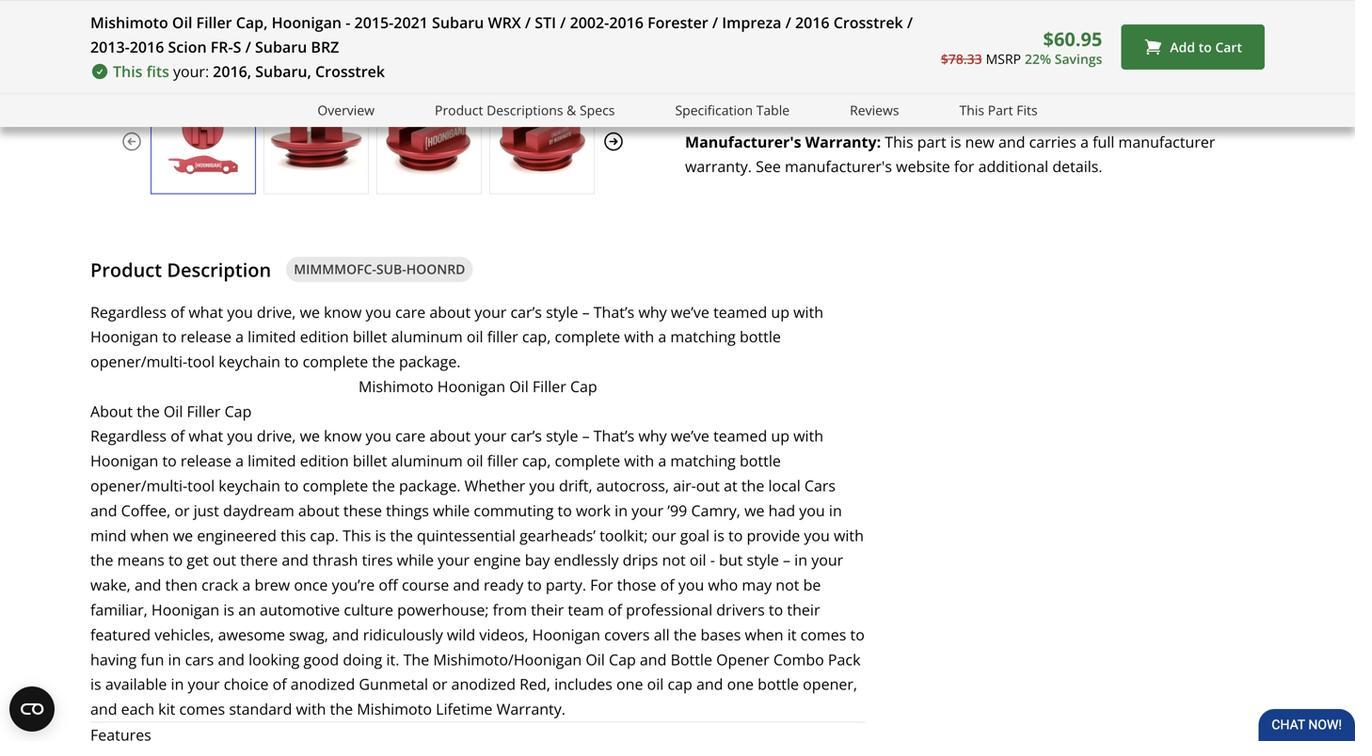 Task type: describe. For each thing, give the bounding box(es) containing it.
1 that's from the top
[[594, 302, 635, 322]]

1 drive, from the top
[[257, 302, 296, 322]]

in down the cars
[[829, 501, 842, 521]]

gunmetal
[[359, 675, 428, 695]]

0 vertical spatial subaru
[[432, 12, 484, 32]]

2 why from the top
[[639, 426, 667, 446]]

go to right image image
[[602, 130, 625, 153]]

part
[[917, 132, 946, 152]]

just
[[194, 501, 219, 521]]

crosstrek inside mishimoto oil filler cap, hoonigan - 2015-2021 subaru wrx / sti / 2002-2016 forester / impreza / 2016 crosstrek / 2013-2016 scion fr-s / subaru brz
[[834, 12, 903, 32]]

who
[[708, 575, 738, 595]]

2 vertical spatial filler
[[187, 401, 221, 421]]

of down looking
[[273, 675, 287, 695]]

1 up from the top
[[771, 302, 790, 322]]

you down description
[[227, 302, 253, 322]]

2 horizontal spatial crosstrek
[[918, 14, 987, 34]]

autocross,
[[596, 476, 669, 496]]

1 one from the left
[[616, 675, 643, 695]]

reviews link
[[850, 100, 899, 121]]

you left drift,
[[529, 476, 555, 496]]

course
[[402, 575, 449, 595]]

of up coffee,
[[171, 426, 185, 446]]

team
[[568, 600, 604, 620]]

2 their from the left
[[787, 600, 820, 620]]

it.
[[386, 650, 399, 670]]

2 care from the top
[[395, 426, 426, 446]]

2 we've from the top
[[671, 426, 710, 446]]

'99
[[668, 501, 687, 521]]

you left who
[[678, 575, 704, 595]]

and left each
[[90, 699, 117, 720]]

manufacturer's
[[785, 156, 892, 176]]

2 aluminum from the top
[[391, 451, 463, 471]]

featured
[[90, 625, 151, 645]]

things
[[386, 501, 429, 521]]

1 care from the top
[[395, 302, 426, 322]]

1 vertical spatial style
[[546, 426, 578, 446]]

drift,
[[559, 476, 593, 496]]

2 up from the top
[[771, 426, 790, 446]]

and up powerhouse;
[[453, 575, 480, 595]]

the up these
[[372, 476, 395, 496]]

an
[[238, 600, 256, 620]]

having
[[90, 650, 137, 670]]

there
[[240, 550, 278, 571]]

but
[[719, 550, 743, 571]]

engineered
[[197, 525, 277, 546]]

the down "mimmmofc-sub-hoonrd"
[[372, 352, 395, 372]]

4 mimmmofc-sub-hoonrd mishimoto oil filler cap, hoonigan - 2015+ wrx / 2015+ sti / 2013+ brz, image from the left
[[490, 108, 594, 175]]

msrp
[[986, 50, 1021, 68]]

toolkit;
[[600, 525, 648, 546]]

and inside this part is new and carries a full manufacturer warranty. see manufacturer's website for additional details.
[[999, 132, 1025, 152]]

cap.
[[310, 525, 339, 546]]

2 know from the top
[[324, 426, 362, 446]]

see
[[756, 156, 781, 176]]

includes
[[554, 675, 613, 695]]

the right about on the bottom
[[137, 401, 160, 421]]

1 vertical spatial filler
[[533, 376, 566, 397]]

brz
[[311, 37, 339, 57]]

you right provide
[[804, 525, 830, 546]]

standard
[[229, 699, 292, 720]]

2 vertical spatial mishimoto
[[357, 699, 432, 720]]

warranty:
[[805, 132, 881, 152]]

2 cap, from the top
[[522, 451, 551, 471]]

looking
[[249, 650, 300, 670]]

$60.95 $78.33 msrp 22% savings
[[941, 26, 1102, 68]]

you down "mimmmofc-sub-hoonrd"
[[366, 302, 391, 322]]

you up these
[[366, 426, 391, 446]]

these
[[343, 501, 382, 521]]

description
[[167, 257, 271, 283]]

is down having
[[90, 675, 101, 695]]

thrash
[[313, 550, 358, 571]]

1 vertical spatial mishimoto
[[359, 376, 434, 397]]

0 horizontal spatial fits
[[146, 61, 169, 81]]

fr-
[[211, 37, 233, 57]]

overview link
[[317, 100, 375, 121]]

2002-
[[570, 12, 609, 32]]

product for product description
[[90, 257, 162, 283]]

ready
[[484, 575, 524, 595]]

- inside regardless of what you drive, we know you care about your car's style – that's why we've teamed up with hoonigan to release a limited edition billet aluminum oil filler cap, complete with a matching bottle opener/multi-tool keychain to complete the package. mishimoto hoonigan oil filler cap about the oil filler cap regardless of what you drive, we know you care about your car's style – that's why we've teamed up with hoonigan to release a limited edition billet aluminum oil filler cap, complete with a matching bottle opener/multi-tool keychain to complete the package. whether you drift, autocross, air-out at the local cars and coffee, or just daydream about these things while commuting to work in your '99 camry, we had you in mind when we engineered this cap. this is the quintessential gearheads' toolkit; our goal is to provide you with the means to get out there and thrash tires while your engine bay endlessly drips not oil - but style – in your wake, and then crack a brew once you're off course and ready to party. for those of you who may not be familiar, hoonigan is an automotive culture powerhouse; from their team of professional drivers to their featured vehicles, awesome swag, and ridiculously wild videos, hoonigan covers all the bases when it comes to having fun in cars and looking good doing it. the mishimoto/hoonigan oil cap and bottle opener combo pack is available in your choice of anodized gunmetal or anodized red, includes one oil cap and one bottle opener, and each kit comes standard with the mishimoto lifetime warranty.
[[710, 550, 715, 571]]

our
[[652, 525, 676, 546]]

and down means
[[135, 575, 161, 595]]

whether
[[465, 476, 525, 496]]

each
[[121, 699, 154, 720]]

0 vertical spatial about
[[429, 302, 471, 322]]

wrx
[[488, 12, 521, 32]]

1 billet from the top
[[353, 327, 387, 347]]

2 what from the top
[[189, 426, 223, 446]]

0 horizontal spatial crosstrek
[[315, 61, 385, 81]]

brew
[[255, 575, 290, 595]]

manufacturer's warranty:
[[685, 132, 881, 152]]

1 horizontal spatial fits
[[749, 14, 772, 34]]

sti
[[535, 12, 556, 32]]

the down mind on the left
[[90, 550, 113, 571]]

1 horizontal spatial comes
[[801, 625, 846, 645]]

quintessential
[[417, 525, 516, 546]]

1 car's from the top
[[511, 302, 542, 322]]

1 why from the top
[[639, 302, 667, 322]]

2 mimmmofc-sub-hoonrd mishimoto oil filler cap, hoonigan - 2015+ wrx / 2015+ sti / 2013+ brz, image from the left
[[264, 108, 368, 175]]

wild
[[447, 625, 475, 645]]

2013-
[[90, 37, 130, 57]]

2021
[[394, 12, 428, 32]]

2 drive, from the top
[[257, 426, 296, 446]]

hoonrd
[[406, 260, 465, 278]]

pack
[[828, 650, 861, 670]]

add
[[1170, 38, 1195, 56]]

choice
[[224, 675, 269, 695]]

0 horizontal spatial cap
[[225, 401, 252, 421]]

the right at
[[741, 476, 765, 496]]

wake,
[[90, 575, 131, 595]]

table
[[756, 101, 790, 119]]

add to cart
[[1170, 38, 1242, 56]]

1 vertical spatial bottle
[[740, 451, 781, 471]]

reviews
[[850, 101, 899, 119]]

crack
[[201, 575, 238, 595]]

0 horizontal spatial when
[[130, 525, 169, 546]]

3 mimmmofc-sub-hoonrd mishimoto oil filler cap, hoonigan - 2015+ wrx / 2015+ sti / 2013+ brz, image from the left
[[377, 108, 481, 175]]

powerhouse;
[[397, 600, 489, 620]]

0 horizontal spatial not
[[662, 550, 686, 571]]

full
[[1093, 132, 1115, 152]]

for
[[590, 575, 613, 595]]

add to cart button
[[1121, 24, 1265, 70]]

party.
[[546, 575, 586, 595]]

cart
[[1215, 38, 1242, 56]]

manufacturer
[[1119, 132, 1215, 152]]

product for product descriptions & specs
[[435, 101, 483, 119]]

1 horizontal spatial out
[[696, 476, 720, 496]]

swag,
[[289, 625, 328, 645]]

0 vertical spatial 2016,
[[815, 14, 854, 34]]

awesome
[[218, 625, 285, 645]]

in up 'be' at the bottom of page
[[795, 550, 808, 571]]

1 vertical spatial not
[[776, 575, 799, 595]]

this inside regardless of what you drive, we know you care about your car's style – that's why we've teamed up with hoonigan to release a limited edition billet aluminum oil filler cap, complete with a matching bottle opener/multi-tool keychain to complete the package. mishimoto hoonigan oil filler cap about the oil filler cap regardless of what you drive, we know you care about your car's style – that's why we've teamed up with hoonigan to release a limited edition billet aluminum oil filler cap, complete with a matching bottle opener/multi-tool keychain to complete the package. whether you drift, autocross, air-out at the local cars and coffee, or just daydream about these things while commuting to work in your '99 camry, we had you in mind when we engineered this cap. this is the quintessential gearheads' toolkit; our goal is to provide you with the means to get out there and thrash tires while your engine bay endlessly drips not oil - but style – in your wake, and then crack a brew once you're off course and ready to party. for those of you who may not be familiar, hoonigan is an automotive culture powerhouse; from their team of professional drivers to their featured vehicles, awesome swag, and ridiculously wild videos, hoonigan covers all the bases when it comes to having fun in cars and looking good doing it. the mishimoto/hoonigan oil cap and bottle opener combo pack is available in your choice of anodized gunmetal or anodized red, includes one oil cap and one bottle opener, and each kit comes standard with the mishimoto lifetime warranty.
[[343, 525, 371, 546]]

overview
[[317, 101, 375, 119]]

0 horizontal spatial subaru
[[255, 37, 307, 57]]

2 horizontal spatial cap
[[609, 650, 636, 670]]

this inside this part is new and carries a full manufacturer warranty. see manufacturer's website for additional details.
[[885, 132, 913, 152]]

0 horizontal spatial this fits your: 2016, subaru, crosstrek
[[113, 61, 385, 81]]

this right forester
[[715, 14, 745, 34]]

for
[[954, 156, 974, 176]]

1 cap, from the top
[[522, 327, 551, 347]]

1 regardless from the top
[[90, 302, 167, 322]]

this down 2013-
[[113, 61, 143, 81]]

about
[[90, 401, 133, 421]]

2 one from the left
[[727, 675, 754, 695]]

oil inside mishimoto oil filler cap, hoonigan - 2015-2021 subaru wrx / sti / 2002-2016 forester / impreza / 2016 crosstrek / 2013-2016 scion fr-s / subaru brz
[[172, 12, 192, 32]]

the right all
[[674, 625, 697, 645]]

this
[[281, 525, 306, 546]]

this part fits
[[960, 101, 1038, 119]]

1 mimmmofc-sub-hoonrd mishimoto oil filler cap, hoonigan - 2015+ wrx / 2015+ sti / 2013+ brz, image from the left
[[152, 108, 255, 175]]

once
[[294, 575, 328, 595]]

camry,
[[691, 501, 741, 521]]

local
[[768, 476, 801, 496]]

mishimoto/hoonigan
[[433, 650, 582, 670]]

1 vertical spatial –
[[582, 426, 590, 446]]

commuting
[[474, 501, 554, 521]]

2 vertical spatial bottle
[[758, 675, 799, 695]]

2 package. from the top
[[399, 476, 461, 496]]

1 vertical spatial while
[[397, 550, 434, 571]]

0 vertical spatial bottle
[[740, 327, 781, 347]]

descriptions
[[487, 101, 563, 119]]

2 vertical spatial about
[[298, 501, 340, 521]]

of down product description
[[171, 302, 185, 322]]

1 horizontal spatial 2016
[[609, 12, 644, 32]]

2 release from the top
[[181, 451, 232, 471]]

provide
[[747, 525, 800, 546]]

it
[[787, 625, 797, 645]]

details.
[[1053, 156, 1103, 176]]

cap
[[668, 675, 692, 695]]

is left an
[[223, 600, 234, 620]]

2 billet from the top
[[353, 451, 387, 471]]

1 filler from the top
[[487, 327, 518, 347]]

0 vertical spatial this fits your: 2016, subaru, crosstrek
[[715, 14, 987, 34]]



Task type: vqa. For each thing, say whether or not it's contained in the screenshot.
1st tool from the bottom
yes



Task type: locate. For each thing, give the bounding box(es) containing it.
tool up just
[[187, 476, 215, 496]]

1 vertical spatial up
[[771, 426, 790, 446]]

0 vertical spatial we've
[[671, 302, 710, 322]]

crosstrek up reviews
[[834, 12, 903, 32]]

2 opener/multi- from the top
[[90, 476, 187, 496]]

is right goal
[[714, 525, 725, 546]]

0 horizontal spatial one
[[616, 675, 643, 695]]

is right part
[[950, 132, 961, 152]]

0 vertical spatial opener/multi-
[[90, 352, 187, 372]]

release
[[181, 327, 232, 347], [181, 451, 232, 471]]

billet
[[353, 327, 387, 347], [353, 451, 387, 471]]

bottle
[[671, 650, 712, 670]]

aluminum up things
[[391, 451, 463, 471]]

in right fun at the left bottom of page
[[168, 650, 181, 670]]

0 vertical spatial know
[[324, 302, 362, 322]]

goal
[[680, 525, 710, 546]]

2016, down s
[[213, 61, 251, 81]]

2015-
[[354, 12, 394, 32]]

product description
[[90, 257, 271, 283]]

why
[[639, 302, 667, 322], [639, 426, 667, 446]]

subaru down cap,
[[255, 37, 307, 57]]

combo
[[773, 650, 824, 670]]

mishimoto inside mishimoto oil filler cap, hoonigan - 2015-2021 subaru wrx / sti / 2002-2016 forester / impreza / 2016 crosstrek / 2013-2016 scion fr-s / subaru brz
[[90, 12, 168, 32]]

opener
[[716, 650, 770, 670]]

in
[[615, 501, 628, 521], [829, 501, 842, 521], [795, 550, 808, 571], [168, 650, 181, 670], [171, 675, 184, 695]]

2 keychain from the top
[[219, 476, 280, 496]]

comes right it
[[801, 625, 846, 645]]

2016, right impreza
[[815, 14, 854, 34]]

and right cap
[[696, 675, 723, 695]]

0 horizontal spatial out
[[213, 550, 236, 571]]

1 vertical spatial or
[[432, 675, 447, 695]]

off
[[379, 575, 398, 595]]

release up just
[[181, 451, 232, 471]]

crosstrek down brz
[[315, 61, 385, 81]]

2 vertical spatial style
[[747, 550, 779, 571]]

1 horizontal spatial this fits your: 2016, subaru, crosstrek
[[715, 14, 987, 34]]

in up kit
[[171, 675, 184, 695]]

0 vertical spatial filler
[[487, 327, 518, 347]]

then
[[165, 575, 198, 595]]

or
[[174, 501, 190, 521], [432, 675, 447, 695]]

release down description
[[181, 327, 232, 347]]

and up choice
[[218, 650, 245, 670]]

0 vertical spatial package.
[[399, 352, 461, 372]]

package. down hoonrd
[[399, 352, 461, 372]]

lifetime
[[436, 699, 493, 720]]

1 tool from the top
[[187, 352, 215, 372]]

2 regardless from the top
[[90, 426, 167, 446]]

coffee,
[[121, 501, 171, 521]]

what down description
[[189, 302, 223, 322]]

and up the doing
[[332, 625, 359, 645]]

open widget image
[[9, 687, 55, 732]]

0 vertical spatial billet
[[353, 327, 387, 347]]

in up toolkit;
[[615, 501, 628, 521]]

keychain
[[219, 352, 280, 372], [219, 476, 280, 496]]

your: up table
[[775, 14, 811, 34]]

and up mind on the left
[[90, 501, 117, 521]]

0 horizontal spatial their
[[531, 600, 564, 620]]

limited down description
[[248, 327, 296, 347]]

1 horizontal spatial one
[[727, 675, 754, 695]]

when down coffee,
[[130, 525, 169, 546]]

this left the part on the top of page
[[960, 101, 985, 119]]

0 vertical spatial or
[[174, 501, 190, 521]]

not left 'be' at the bottom of page
[[776, 575, 799, 595]]

1 vertical spatial regardless
[[90, 426, 167, 446]]

tool down description
[[187, 352, 215, 372]]

air-
[[673, 476, 696, 496]]

you're
[[332, 575, 375, 595]]

2016 right impreza
[[795, 12, 830, 32]]

2 edition from the top
[[300, 451, 349, 471]]

1 vertical spatial when
[[745, 625, 784, 645]]

what
[[189, 302, 223, 322], [189, 426, 223, 446]]

cap
[[570, 376, 597, 397], [225, 401, 252, 421], [609, 650, 636, 670]]

0 vertical spatial your:
[[775, 14, 811, 34]]

1 horizontal spatial subaru,
[[858, 14, 914, 34]]

2 filler from the top
[[487, 451, 518, 471]]

0 vertical spatial why
[[639, 302, 667, 322]]

1 what from the top
[[189, 302, 223, 322]]

bases
[[701, 625, 741, 645]]

to inside button
[[1199, 38, 1212, 56]]

or left just
[[174, 501, 190, 521]]

package. up things
[[399, 476, 461, 496]]

0 horizontal spatial product
[[90, 257, 162, 283]]

1 vertical spatial that's
[[594, 426, 635, 446]]

2 vertical spatial –
[[783, 550, 791, 571]]

1 vertical spatial what
[[189, 426, 223, 446]]

aluminum down hoonrd
[[391, 327, 463, 347]]

subaru
[[432, 12, 484, 32], [255, 37, 307, 57]]

$60.95
[[1043, 26, 1102, 52]]

0 horizontal spatial 2016
[[130, 37, 164, 57]]

1 vertical spatial comes
[[179, 699, 225, 720]]

product
[[435, 101, 483, 119], [90, 257, 162, 283]]

mind
[[90, 525, 127, 546]]

product left description
[[90, 257, 162, 283]]

1 horizontal spatial their
[[787, 600, 820, 620]]

1 vertical spatial release
[[181, 451, 232, 471]]

filler inside mishimoto oil filler cap, hoonigan - 2015-2021 subaru wrx / sti / 2002-2016 forester / impreza / 2016 crosstrek / 2013-2016 scion fr-s / subaru brz
[[196, 12, 232, 32]]

0 horizontal spatial subaru,
[[255, 61, 311, 81]]

0 horizontal spatial 2016,
[[213, 61, 251, 81]]

means
[[117, 550, 164, 571]]

2 that's from the top
[[594, 426, 635, 446]]

1 vertical spatial your:
[[173, 61, 209, 81]]

0 vertical spatial while
[[433, 501, 470, 521]]

fun
[[141, 650, 164, 670]]

1 anodized from the left
[[291, 675, 355, 695]]

matching
[[671, 327, 736, 347], [671, 451, 736, 471]]

s
[[233, 37, 241, 57]]

specification table
[[675, 101, 790, 119]]

0 vertical spatial fits
[[749, 14, 772, 34]]

or up 'lifetime' on the left bottom of the page
[[432, 675, 447, 695]]

covers
[[604, 625, 650, 645]]

one down the opener
[[727, 675, 754, 695]]

0 vertical spatial regardless
[[90, 302, 167, 322]]

subaru left the wrx
[[432, 12, 484, 32]]

while up quintessential
[[433, 501, 470, 521]]

warranty.
[[497, 699, 566, 720]]

hoonigan inside mishimoto oil filler cap, hoonigan - 2015-2021 subaru wrx / sti / 2002-2016 forester / impreza / 2016 crosstrek / 2013-2016 scion fr-s / subaru brz
[[272, 12, 342, 32]]

1 limited from the top
[[248, 327, 296, 347]]

fits right forester
[[749, 14, 772, 34]]

0 vertical spatial style
[[546, 302, 578, 322]]

1 horizontal spatial your:
[[775, 14, 811, 34]]

fits
[[1017, 101, 1038, 119]]

ridiculously
[[363, 625, 443, 645]]

tires
[[362, 550, 393, 571]]

–
[[582, 302, 590, 322], [582, 426, 590, 446], [783, 550, 791, 571]]

while up course
[[397, 550, 434, 571]]

this fits your: 2016, subaru, crosstrek up reviews
[[715, 14, 987, 34]]

about down hoonrd
[[429, 302, 471, 322]]

1 opener/multi- from the top
[[90, 352, 187, 372]]

1 vertical spatial subaru
[[255, 37, 307, 57]]

when
[[130, 525, 169, 546], [745, 625, 784, 645]]

1 vertical spatial this fits your: 2016, subaru, crosstrek
[[113, 61, 385, 81]]

anodized up 'lifetime' on the left bottom of the page
[[451, 675, 516, 695]]

1 vertical spatial tool
[[187, 476, 215, 496]]

savings
[[1055, 50, 1102, 68]]

mimmmofc-
[[294, 260, 376, 278]]

0 vertical spatial -
[[346, 12, 350, 32]]

of
[[171, 302, 185, 322], [171, 426, 185, 446], [660, 575, 674, 595], [608, 600, 622, 620], [273, 675, 287, 695]]

0 vertical spatial cap,
[[522, 327, 551, 347]]

hoonigan
[[272, 12, 342, 32], [90, 327, 158, 347], [437, 376, 505, 397], [90, 451, 158, 471], [151, 600, 219, 620], [532, 625, 600, 645]]

1 vertical spatial we've
[[671, 426, 710, 446]]

know down mimmmofc-
[[324, 302, 362, 322]]

this part fits link
[[960, 100, 1038, 121]]

1 vertical spatial product
[[90, 257, 162, 283]]

culture
[[344, 600, 393, 620]]

drips
[[623, 550, 658, 571]]

you down the cars
[[799, 501, 825, 521]]

1 horizontal spatial -
[[710, 550, 715, 571]]

you up daydream
[[227, 426, 253, 446]]

2 horizontal spatial 2016
[[795, 12, 830, 32]]

specification table link
[[675, 100, 790, 121]]

out left at
[[696, 476, 720, 496]]

the down good
[[330, 699, 353, 720]]

this down these
[[343, 525, 371, 546]]

1 vertical spatial care
[[395, 426, 426, 446]]

the down things
[[390, 525, 413, 546]]

0 vertical spatial release
[[181, 327, 232, 347]]

1 their from the left
[[531, 600, 564, 620]]

2016 left scion
[[130, 37, 164, 57]]

1 keychain from the top
[[219, 352, 280, 372]]

billet down "mimmmofc-sub-hoonrd"
[[353, 327, 387, 347]]

vehicles,
[[155, 625, 214, 645]]

- inside mishimoto oil filler cap, hoonigan - 2015-2021 subaru wrx / sti / 2002-2016 forester / impreza / 2016 crosstrek / 2013-2016 scion fr-s / subaru brz
[[346, 12, 350, 32]]

the
[[403, 650, 429, 670]]

1 aluminum from the top
[[391, 327, 463, 347]]

regardless down product description
[[90, 302, 167, 322]]

mishimoto
[[90, 12, 168, 32], [359, 376, 434, 397], [357, 699, 432, 720]]

endlessly
[[554, 550, 619, 571]]

0 vertical spatial what
[[189, 302, 223, 322]]

this inside this part fits link
[[960, 101, 985, 119]]

1 horizontal spatial cap
[[570, 376, 597, 397]]

edition down mimmmofc-
[[300, 327, 349, 347]]

your:
[[775, 14, 811, 34], [173, 61, 209, 81]]

while
[[433, 501, 470, 521], [397, 550, 434, 571]]

2 vertical spatial cap
[[609, 650, 636, 670]]

subaru, up reviews
[[858, 14, 914, 34]]

1 horizontal spatial when
[[745, 625, 784, 645]]

- left but
[[710, 550, 715, 571]]

2 matching from the top
[[671, 451, 736, 471]]

when left it
[[745, 625, 784, 645]]

not down our
[[662, 550, 686, 571]]

1 vertical spatial out
[[213, 550, 236, 571]]

comes right kit
[[179, 699, 225, 720]]

1 horizontal spatial subaru
[[432, 12, 484, 32]]

automotive
[[260, 600, 340, 620]]

0 vertical spatial when
[[130, 525, 169, 546]]

that's
[[594, 302, 635, 322], [594, 426, 635, 446]]

mimmmofc-sub-hoonrd mishimoto oil filler cap, hoonigan - 2015+ wrx / 2015+ sti / 2013+ brz, image
[[152, 108, 255, 175], [264, 108, 368, 175], [377, 108, 481, 175], [490, 108, 594, 175]]

0 vertical spatial cap
[[570, 376, 597, 397]]

0 vertical spatial comes
[[801, 625, 846, 645]]

manufacturer's
[[685, 132, 801, 152]]

0 vertical spatial filler
[[196, 12, 232, 32]]

0 vertical spatial –
[[582, 302, 590, 322]]

1 vertical spatial keychain
[[219, 476, 280, 496]]

available
[[105, 675, 167, 695]]

0 vertical spatial not
[[662, 550, 686, 571]]

2016 left forester
[[609, 12, 644, 32]]

- left 2015-
[[346, 12, 350, 32]]

1 vertical spatial teamed
[[713, 426, 767, 446]]

warranty.
[[685, 156, 752, 176]]

billet up these
[[353, 451, 387, 471]]

1 vertical spatial subaru,
[[255, 61, 311, 81]]

1 release from the top
[[181, 327, 232, 347]]

what up just
[[189, 426, 223, 446]]

1 horizontal spatial anodized
[[451, 675, 516, 695]]

care down sub-
[[395, 302, 426, 322]]

a inside this part is new and carries a full manufacturer warranty. see manufacturer's website for additional details.
[[1081, 132, 1089, 152]]

0 vertical spatial care
[[395, 302, 426, 322]]

22%
[[1025, 50, 1051, 68]]

1 teamed from the top
[[713, 302, 767, 322]]

their down party.
[[531, 600, 564, 620]]

0 vertical spatial edition
[[300, 327, 349, 347]]

care up things
[[395, 426, 426, 446]]

product inside product descriptions & specs link
[[435, 101, 483, 119]]

1 vertical spatial why
[[639, 426, 667, 446]]

0 vertical spatial matching
[[671, 327, 736, 347]]

subaru,
[[858, 14, 914, 34], [255, 61, 311, 81]]

we've
[[671, 302, 710, 322], [671, 426, 710, 446]]

1 package. from the top
[[399, 352, 461, 372]]

product left descriptions
[[435, 101, 483, 119]]

carries
[[1029, 132, 1077, 152]]

from
[[493, 600, 527, 620]]

a
[[1081, 132, 1089, 152], [235, 327, 244, 347], [658, 327, 667, 347], [235, 451, 244, 471], [658, 451, 667, 471], [242, 575, 251, 595]]

product descriptions & specs
[[435, 101, 615, 119]]

get
[[187, 550, 209, 571]]

know up these
[[324, 426, 362, 446]]

1 know from the top
[[324, 302, 362, 322]]

website
[[896, 156, 950, 176]]

0 horizontal spatial -
[[346, 12, 350, 32]]

2 limited from the top
[[248, 451, 296, 471]]

0 vertical spatial mishimoto
[[90, 12, 168, 32]]

1 vertical spatial cap
[[225, 401, 252, 421]]

1 vertical spatial edition
[[300, 451, 349, 471]]

their down 'be' at the bottom of page
[[787, 600, 820, 620]]

1 horizontal spatial product
[[435, 101, 483, 119]]

this fits your: 2016, subaru, crosstrek down s
[[113, 61, 385, 81]]

is inside this part is new and carries a full manufacturer warranty. see manufacturer's website for additional details.
[[950, 132, 961, 152]]

and down this
[[282, 550, 309, 571]]

regardless down about on the bottom
[[90, 426, 167, 446]]

2 teamed from the top
[[713, 426, 767, 446]]

1 edition from the top
[[300, 327, 349, 347]]

of up "covers" at the bottom left of the page
[[608, 600, 622, 620]]

0 vertical spatial subaru,
[[858, 14, 914, 34]]

1 vertical spatial package.
[[399, 476, 461, 496]]

1 horizontal spatial or
[[432, 675, 447, 695]]

of up professional
[[660, 575, 674, 595]]

package.
[[399, 352, 461, 372], [399, 476, 461, 496]]

1 vertical spatial car's
[[511, 426, 542, 446]]

1 vertical spatial about
[[429, 426, 471, 446]]

specs
[[580, 101, 615, 119]]

this left part
[[885, 132, 913, 152]]

product descriptions & specs link
[[435, 100, 615, 121]]

about up "whether"
[[429, 426, 471, 446]]

anodized down good
[[291, 675, 355, 695]]

-
[[346, 12, 350, 32], [710, 550, 715, 571]]

impreza
[[722, 12, 782, 32]]

2 anodized from the left
[[451, 675, 516, 695]]

1 matching from the top
[[671, 327, 736, 347]]

their
[[531, 600, 564, 620], [787, 600, 820, 620]]

0 horizontal spatial anodized
[[291, 675, 355, 695]]

opener/multi-
[[90, 352, 187, 372], [90, 476, 187, 496]]

and down all
[[640, 650, 667, 670]]

daydream
[[223, 501, 294, 521]]

0 vertical spatial limited
[[248, 327, 296, 347]]

and up additional
[[999, 132, 1025, 152]]

edition up these
[[300, 451, 349, 471]]

one right includes
[[616, 675, 643, 695]]

0 vertical spatial up
[[771, 302, 790, 322]]

engine
[[474, 550, 521, 571]]

at
[[724, 476, 738, 496]]

2 tool from the top
[[187, 476, 215, 496]]

1 we've from the top
[[671, 302, 710, 322]]

aluminum
[[391, 327, 463, 347], [391, 451, 463, 471]]

is up tires
[[375, 525, 386, 546]]

0 vertical spatial drive,
[[257, 302, 296, 322]]

1 horizontal spatial not
[[776, 575, 799, 595]]

we
[[300, 302, 320, 322], [300, 426, 320, 446], [745, 501, 765, 521], [173, 525, 193, 546]]

1 vertical spatial opener/multi-
[[90, 476, 187, 496]]

2 car's from the top
[[511, 426, 542, 446]]

comes
[[801, 625, 846, 645], [179, 699, 225, 720]]

opener/multi- up about on the bottom
[[90, 352, 187, 372]]



